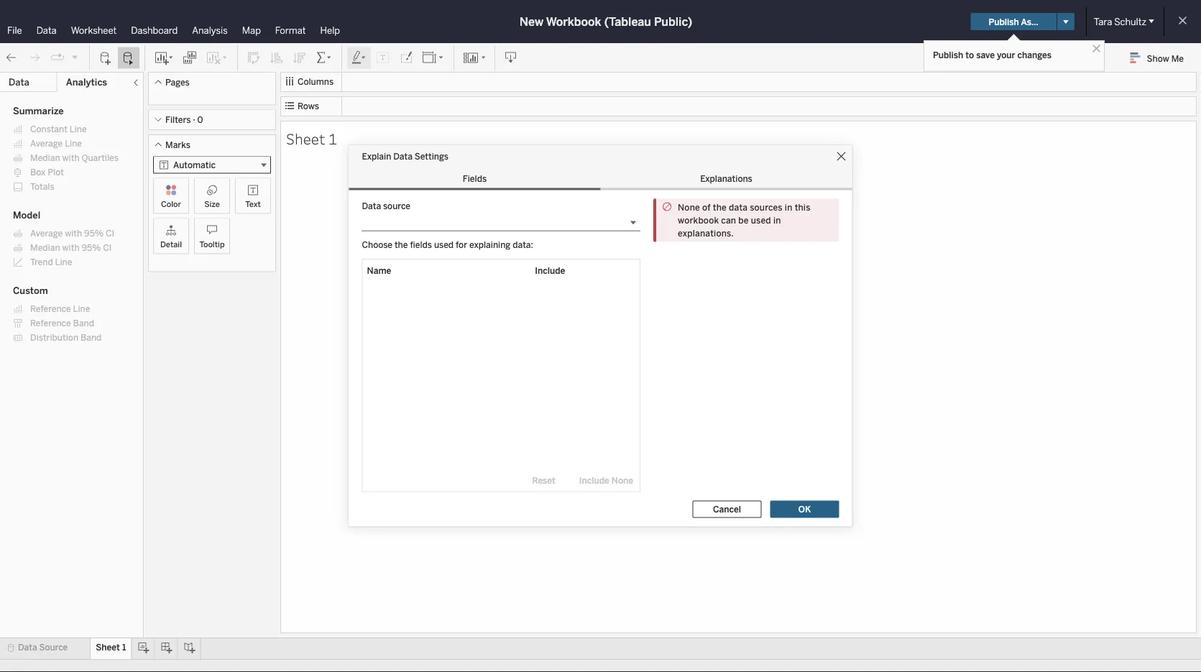 Task type: vqa. For each thing, say whether or not it's contained in the screenshot.
Band to the top
yes



Task type: locate. For each thing, give the bounding box(es) containing it.
filters
[[165, 115, 191, 125]]

constant line
[[30, 124, 87, 134]]

for
[[456, 240, 467, 250]]

1 down the columns in the top left of the page
[[329, 128, 337, 148]]

average for average line
[[30, 138, 63, 149]]

sheet down rows
[[286, 128, 325, 148]]

format workbook image
[[399, 51, 413, 65]]

data
[[36, 24, 57, 36], [9, 77, 29, 88], [394, 151, 413, 162], [362, 201, 381, 211], [18, 642, 37, 653]]

sheet 1 right source
[[96, 642, 126, 653]]

0 vertical spatial 1
[[329, 128, 337, 148]]

sheet right source
[[96, 642, 120, 653]]

cancel
[[713, 504, 741, 515]]

1 vertical spatial used
[[434, 240, 454, 250]]

to
[[966, 50, 975, 60]]

workbook
[[546, 15, 602, 28]]

distribution band
[[30, 333, 102, 343]]

new data source image
[[99, 51, 113, 65]]

publish as... button
[[971, 13, 1057, 30]]

1 horizontal spatial the
[[713, 202, 727, 212]]

0 vertical spatial 95%
[[84, 228, 104, 239]]

band up the distribution band
[[73, 318, 94, 329]]

1 vertical spatial none
[[612, 475, 634, 486]]

1 average from the top
[[30, 138, 63, 149]]

source
[[39, 642, 68, 653]]

median for median with quartiles
[[30, 153, 60, 163]]

0 vertical spatial sheet
[[286, 128, 325, 148]]

1 vertical spatial 95%
[[82, 243, 101, 253]]

1 vertical spatial include
[[579, 475, 610, 486]]

sources
[[750, 202, 783, 212]]

0 vertical spatial none
[[678, 202, 700, 212]]

filters · 0
[[165, 115, 203, 125]]

in
[[785, 202, 793, 212], [774, 215, 781, 225]]

·
[[193, 115, 195, 125]]

include
[[535, 265, 565, 276], [579, 475, 610, 486]]

publish for publish to save your changes
[[933, 50, 964, 60]]

1 vertical spatial the
[[395, 240, 408, 250]]

totals image
[[316, 51, 333, 65]]

1 vertical spatial reference
[[30, 318, 71, 329]]

tara schultz
[[1094, 16, 1147, 27]]

collapse image
[[132, 78, 140, 87]]

me
[[1172, 53, 1184, 63]]

1 horizontal spatial include
[[579, 475, 610, 486]]

publish left to
[[933, 50, 964, 60]]

help
[[320, 24, 340, 36]]

1 vertical spatial in
[[774, 215, 781, 225]]

none inside button
[[612, 475, 634, 486]]

with down average with 95% ci at the left top
[[62, 243, 80, 253]]

sheet
[[286, 128, 325, 148], [96, 642, 120, 653]]

publish for publish as...
[[989, 16, 1020, 27]]

reference up reference band at left
[[30, 304, 71, 314]]

text
[[245, 199, 261, 209]]

trend
[[30, 257, 53, 267]]

map
[[242, 24, 261, 36]]

95% down average with 95% ci at the left top
[[82, 243, 101, 253]]

average down constant on the left top
[[30, 138, 63, 149]]

analytics
[[66, 77, 107, 88]]

publish
[[989, 16, 1020, 27], [933, 50, 964, 60]]

show/hide cards image
[[463, 51, 486, 65]]

custom
[[13, 285, 48, 297]]

sheet 1
[[286, 128, 337, 148], [96, 642, 126, 653]]

the left fields
[[395, 240, 408, 250]]

ci up 'median with 95% ci'
[[106, 228, 114, 239]]

average
[[30, 138, 63, 149], [30, 228, 63, 239]]

public)
[[654, 15, 693, 28]]

1 reference from the top
[[30, 304, 71, 314]]

95% for median with 95% ci
[[82, 243, 101, 253]]

reference
[[30, 304, 71, 314], [30, 318, 71, 329]]

1 horizontal spatial publish
[[989, 16, 1020, 27]]

line up median with quartiles
[[65, 138, 82, 149]]

1 vertical spatial publish
[[933, 50, 964, 60]]

2 vertical spatial with
[[62, 243, 80, 253]]

used down sources
[[751, 215, 771, 225]]

with for median with 95% ci
[[62, 243, 80, 253]]

redo image
[[27, 51, 42, 65]]

ci for average with 95% ci
[[106, 228, 114, 239]]

2 average from the top
[[30, 228, 63, 239]]

1 horizontal spatial sheet
[[286, 128, 325, 148]]

totals
[[30, 182, 54, 192]]

2 reference from the top
[[30, 318, 71, 329]]

band for reference band
[[73, 318, 94, 329]]

publish left as...
[[989, 16, 1020, 27]]

none
[[678, 202, 700, 212], [612, 475, 634, 486]]

replay animation image
[[50, 51, 65, 65], [70, 53, 79, 61]]

in left this
[[785, 202, 793, 212]]

with for median with quartiles
[[62, 153, 80, 163]]

the
[[713, 202, 727, 212], [395, 240, 408, 250]]

0 horizontal spatial in
[[774, 215, 781, 225]]

1 vertical spatial median
[[30, 243, 60, 253]]

fields
[[410, 240, 432, 250]]

your
[[997, 50, 1016, 60]]

1 vertical spatial with
[[65, 228, 82, 239]]

ok button
[[770, 501, 840, 518]]

with
[[62, 153, 80, 163], [65, 228, 82, 239], [62, 243, 80, 253]]

median
[[30, 153, 60, 163], [30, 243, 60, 253]]

with down average line
[[62, 153, 80, 163]]

1 horizontal spatial 1
[[329, 128, 337, 148]]

data source
[[362, 201, 411, 211]]

0 horizontal spatial publish
[[933, 50, 964, 60]]

1 vertical spatial 1
[[122, 642, 126, 653]]

show me button
[[1124, 47, 1197, 69]]

replay animation image right redo icon
[[50, 51, 65, 65]]

reference up distribution
[[30, 318, 71, 329]]

1 vertical spatial band
[[80, 333, 102, 343]]

with for average with 95% ci
[[65, 228, 82, 239]]

line up reference band at left
[[73, 304, 90, 314]]

author control dialog tabs tab list
[[349, 167, 852, 190]]

new worksheet image
[[154, 51, 174, 65]]

ok
[[799, 504, 811, 515]]

columns
[[298, 77, 334, 87]]

line
[[70, 124, 87, 134], [65, 138, 82, 149], [55, 257, 72, 267], [73, 304, 90, 314]]

0 vertical spatial in
[[785, 202, 793, 212]]

95% up 'median with 95% ci'
[[84, 228, 104, 239]]

average for average with 95% ci
[[30, 228, 63, 239]]

distribution
[[30, 333, 78, 343]]

median up trend
[[30, 243, 60, 253]]

sheet 1 down rows
[[286, 128, 337, 148]]

median with 95% ci
[[30, 243, 112, 253]]

detail
[[160, 239, 182, 249]]

replay animation image up analytics
[[70, 53, 79, 61]]

1 median from the top
[[30, 153, 60, 163]]

0 vertical spatial median
[[30, 153, 60, 163]]

box plot
[[30, 167, 64, 178]]

publish inside the publish as... button
[[989, 16, 1020, 27]]

swap rows and columns image
[[247, 51, 261, 65]]

0 vertical spatial reference
[[30, 304, 71, 314]]

1 horizontal spatial used
[[751, 215, 771, 225]]

0 vertical spatial the
[[713, 202, 727, 212]]

used left for
[[434, 240, 454, 250]]

band
[[73, 318, 94, 329], [80, 333, 102, 343]]

ci down average with 95% ci at the left top
[[103, 243, 112, 253]]

0 horizontal spatial 1
[[122, 642, 126, 653]]

explain data settings dialog
[[349, 146, 852, 527]]

0
[[197, 115, 203, 125]]

line up average line
[[70, 124, 87, 134]]

include inside button
[[579, 475, 610, 486]]

1 horizontal spatial sheet 1
[[286, 128, 337, 148]]

the right of on the right
[[713, 202, 727, 212]]

box
[[30, 167, 45, 178]]

publish as...
[[989, 16, 1039, 27]]

quartiles
[[82, 153, 119, 163]]

line for average line
[[65, 138, 82, 149]]

format
[[275, 24, 306, 36]]

0 vertical spatial ci
[[106, 228, 114, 239]]

changes
[[1018, 50, 1052, 60]]

1 horizontal spatial in
[[785, 202, 793, 212]]

save
[[977, 50, 995, 60]]

median for median with 95% ci
[[30, 243, 60, 253]]

95%
[[84, 228, 104, 239], [82, 243, 101, 253]]

in down sources
[[774, 215, 781, 225]]

0 vertical spatial publish
[[989, 16, 1020, 27]]

1 vertical spatial sheet
[[96, 642, 120, 653]]

file
[[7, 24, 22, 36]]

band down reference band at left
[[80, 333, 102, 343]]

1 horizontal spatial none
[[678, 202, 700, 212]]

1 vertical spatial average
[[30, 228, 63, 239]]

analysis
[[192, 24, 228, 36]]

used
[[751, 215, 771, 225], [434, 240, 454, 250]]

0 vertical spatial band
[[73, 318, 94, 329]]

0 vertical spatial include
[[535, 265, 565, 276]]

0 vertical spatial with
[[62, 153, 80, 163]]

average down model
[[30, 228, 63, 239]]

0 vertical spatial average
[[30, 138, 63, 149]]

1 vertical spatial sheet 1
[[96, 642, 126, 653]]

2 median from the top
[[30, 243, 60, 253]]

with up 'median with 95% ci'
[[65, 228, 82, 239]]

line down 'median with 95% ci'
[[55, 257, 72, 267]]

used inside none of the data sources in this workbook can be used in explanations.
[[751, 215, 771, 225]]

ci
[[106, 228, 114, 239], [103, 243, 112, 253]]

choose
[[362, 240, 393, 250]]

0 vertical spatial used
[[751, 215, 771, 225]]

0 horizontal spatial none
[[612, 475, 634, 486]]

median up box plot
[[30, 153, 60, 163]]

1
[[329, 128, 337, 148], [122, 642, 126, 653]]

1 vertical spatial ci
[[103, 243, 112, 253]]

0 horizontal spatial include
[[535, 265, 565, 276]]

0 horizontal spatial replay animation image
[[50, 51, 65, 65]]

(tableau
[[604, 15, 651, 28]]

1 right source
[[122, 642, 126, 653]]

include for include
[[535, 265, 565, 276]]

95% for average with 95% ci
[[84, 228, 104, 239]]

download image
[[504, 51, 518, 65]]



Task type: describe. For each thing, give the bounding box(es) containing it.
new workbook (tableau public)
[[520, 15, 693, 28]]

plot
[[48, 167, 64, 178]]

fit image
[[422, 51, 445, 65]]

data:
[[513, 240, 533, 250]]

reference line
[[30, 304, 90, 314]]

sort descending image
[[293, 51, 307, 65]]

1 horizontal spatial replay animation image
[[70, 53, 79, 61]]

pages
[[165, 77, 190, 87]]

can
[[721, 215, 736, 225]]

be
[[739, 215, 749, 225]]

source
[[383, 201, 411, 211]]

include none button
[[573, 472, 640, 489]]

include for include none
[[579, 475, 610, 486]]

band for distribution band
[[80, 333, 102, 343]]

average with 95% ci
[[30, 228, 114, 239]]

show
[[1147, 53, 1170, 63]]

of
[[703, 202, 711, 212]]

explain data settings
[[362, 151, 449, 162]]

resume auto updates image
[[122, 51, 136, 65]]

line for constant line
[[70, 124, 87, 134]]

reference for reference band
[[30, 318, 71, 329]]

explaining
[[470, 240, 511, 250]]

none of the data sources in this workbook can be used in explanations.
[[678, 202, 811, 238]]

explanations
[[700, 173, 753, 184]]

reset
[[532, 475, 556, 486]]

close image
[[1090, 42, 1104, 55]]

the inside none of the data sources in this workbook can be used in explanations.
[[713, 202, 727, 212]]

size
[[204, 199, 220, 209]]

undo image
[[4, 51, 19, 65]]

0 horizontal spatial used
[[434, 240, 454, 250]]

trend line
[[30, 257, 72, 267]]

publish to save your changes
[[933, 50, 1052, 60]]

highlight image
[[351, 51, 367, 65]]

average line
[[30, 138, 82, 149]]

show labels image
[[376, 51, 390, 65]]

show me
[[1147, 53, 1184, 63]]

0 horizontal spatial sheet
[[96, 642, 120, 653]]

new
[[520, 15, 544, 28]]

workbook
[[678, 215, 719, 225]]

include none
[[579, 475, 634, 486]]

choose the fields used for explaining data:
[[362, 240, 533, 250]]

marks
[[165, 139, 190, 150]]

ci for median with 95% ci
[[103, 243, 112, 253]]

this
[[795, 202, 811, 212]]

as...
[[1021, 16, 1039, 27]]

tara
[[1094, 16, 1113, 27]]

clear sheet image
[[206, 51, 229, 65]]

data source
[[18, 642, 68, 653]]

error image
[[662, 202, 672, 212]]

color
[[161, 199, 181, 209]]

rows
[[298, 101, 319, 111]]

dashboard
[[131, 24, 178, 36]]

tooltip
[[199, 239, 225, 249]]

line for trend line
[[55, 257, 72, 267]]

line for reference line
[[73, 304, 90, 314]]

0 horizontal spatial sheet 1
[[96, 642, 126, 653]]

0 vertical spatial sheet 1
[[286, 128, 337, 148]]

fields
[[463, 173, 487, 184]]

summarize
[[13, 105, 64, 117]]

constant
[[30, 124, 68, 134]]

sort ascending image
[[270, 51, 284, 65]]

median with quartiles
[[30, 153, 119, 163]]

reset button
[[515, 472, 573, 489]]

worksheet
[[71, 24, 117, 36]]

cancel button
[[693, 501, 762, 518]]

name
[[367, 265, 391, 276]]

schultz
[[1115, 16, 1147, 27]]

explanations.
[[678, 228, 734, 238]]

reference band
[[30, 318, 94, 329]]

duplicate image
[[183, 51, 197, 65]]

0 horizontal spatial the
[[395, 240, 408, 250]]

data
[[729, 202, 748, 212]]

reference for reference line
[[30, 304, 71, 314]]

settings
[[415, 151, 449, 162]]

none inside none of the data sources in this workbook can be used in explanations.
[[678, 202, 700, 212]]

explain
[[362, 151, 391, 162]]

model
[[13, 210, 40, 221]]



